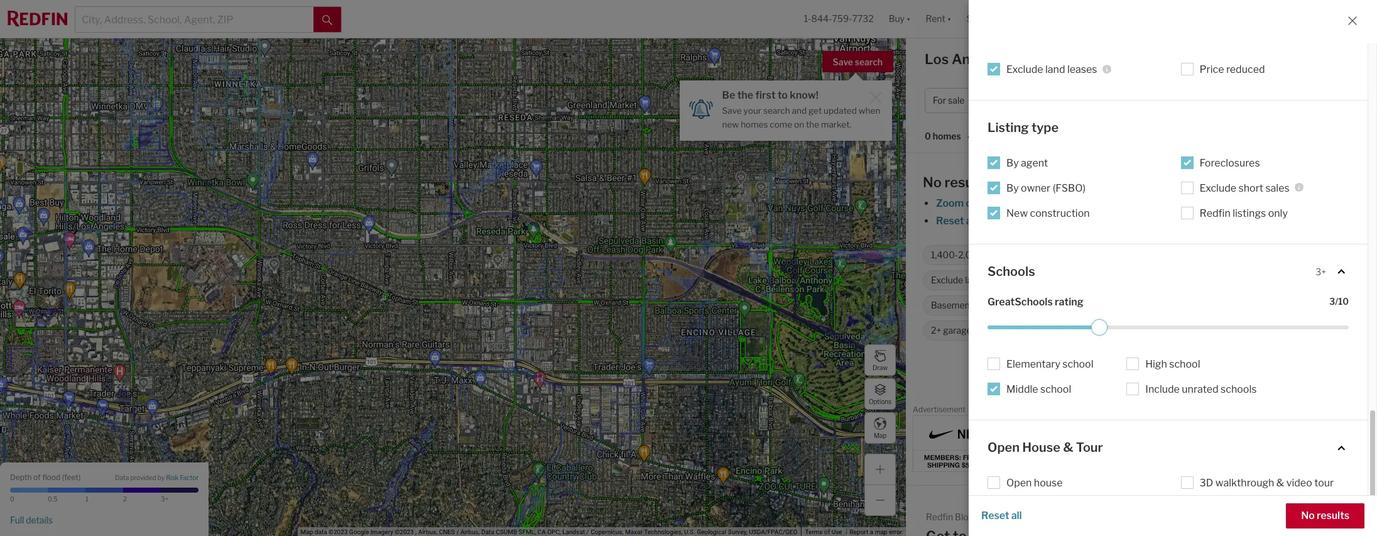 Task type: locate. For each thing, give the bounding box(es) containing it.
exclude down foreclosures at the top of the page
[[1200, 182, 1237, 194]]

flood
[[42, 472, 60, 482]]

• inside button
[[1287, 95, 1290, 106]]

1 vertical spatial redfin
[[1063, 369, 1094, 381]]

& left video
[[1277, 477, 1285, 489]]

1 horizontal spatial los
[[1164, 369, 1181, 381]]

type for home type
[[1087, 95, 1106, 106]]

search inside save your search and get updated when new homes come on the market.
[[764, 106, 790, 116]]

reset all filters button
[[936, 215, 1008, 227]]

terms
[[805, 529, 823, 536]]

1 horizontal spatial all
[[1012, 510, 1022, 522]]

by for by agent
[[1007, 157, 1019, 169]]

0 vertical spatial open
[[988, 440, 1020, 455]]

2 horizontal spatial of
[[1080, 215, 1089, 227]]

reset inside zoom out reset all filters or remove one of your filters below to see more homes
[[937, 215, 964, 227]]

0 horizontal spatial ca
[[538, 529, 546, 536]]

0 horizontal spatial search
[[764, 106, 790, 116]]

0 horizontal spatial &
[[1064, 440, 1074, 455]]

the right on
[[806, 119, 820, 129]]

filters left below
[[1115, 215, 1142, 227]]

1 horizontal spatial no results
[[1302, 510, 1350, 522]]

:
[[995, 131, 997, 142]]

1 vertical spatial the
[[806, 119, 820, 129]]

leases up home type
[[1068, 64, 1098, 75]]

price for price
[[1002, 95, 1024, 106]]

los angeles link
[[1164, 369, 1221, 381]]

zoom out button
[[936, 197, 983, 209]]

1 vertical spatial search
[[764, 106, 790, 116]]

0 horizontal spatial data
[[115, 474, 129, 482]]

redfin up middle school
[[1063, 369, 1094, 381]]

/ right beds
[[1166, 95, 1169, 106]]

homes down for sale
[[933, 131, 961, 142]]

remove have view image
[[1055, 302, 1062, 309]]

save search
[[833, 57, 883, 67]]

1 vertical spatial save
[[723, 106, 742, 116]]

leases down 'ft.'
[[985, 275, 1011, 286]]

the inside save your search and get updated when new homes come on the market.
[[806, 119, 820, 129]]

results up out
[[945, 174, 990, 190]]

1 by from the top
[[1007, 157, 1019, 169]]

read more link
[[1296, 511, 1358, 526]]

0 vertical spatial search
[[855, 57, 883, 67]]

0 horizontal spatial •
[[968, 132, 971, 142]]

by left owner
[[1007, 182, 1019, 194]]

more right "read" in the right bottom of the page
[[1322, 512, 1348, 524]]

land up home
[[1046, 64, 1066, 75]]

1 horizontal spatial ca
[[1012, 51, 1032, 67]]

los up include
[[1164, 369, 1181, 381]]

geological
[[697, 529, 727, 536]]

(
[[62, 472, 64, 482]]

of for terms of use
[[825, 529, 830, 536]]

0 vertical spatial by
[[1007, 157, 1019, 169]]

0.5
[[48, 495, 58, 503]]

price inside price button
[[1002, 95, 1024, 106]]

0 vertical spatial 0
[[925, 131, 931, 142]]

options
[[869, 398, 892, 405]]

0 vertical spatial los
[[925, 51, 949, 67]]

2 ©2023 from the left
[[395, 529, 414, 536]]

remove 2+ garage spots image
[[1003, 327, 1011, 334]]

school for high school
[[1170, 358, 1201, 370]]

1 vertical spatial homes
[[933, 131, 961, 142]]

/ inside button
[[1166, 95, 1169, 106]]

ca left opc,
[[538, 529, 546, 536]]

0 vertical spatial map
[[874, 431, 887, 439]]

full details button
[[10, 515, 53, 526]]

0 vertical spatial to
[[778, 89, 788, 101]]

report left ad
[[1343, 407, 1362, 414]]

• left 12
[[1287, 95, 1290, 106]]

angeles
[[1183, 369, 1221, 381]]

no up zoom
[[923, 174, 942, 190]]

open left house
[[1007, 477, 1032, 489]]

report left the a
[[850, 529, 869, 536]]

0 vertical spatial save
[[833, 57, 854, 67]]

for
[[1085, 51, 1104, 67]]

your right the one
[[1091, 215, 1112, 227]]

airbus, right cnes
[[461, 529, 480, 536]]

filters inside button
[[1260, 95, 1285, 106]]

1 vertical spatial of
[[33, 472, 41, 482]]

no inside button
[[1302, 510, 1315, 522]]

los angeles, ca homes for sale
[[925, 51, 1135, 67]]

report ad button
[[1343, 407, 1371, 417]]

1 horizontal spatial price
[[1200, 64, 1225, 75]]

by left agent
[[1007, 157, 1019, 169]]

1-844-759-7732
[[804, 13, 874, 24]]

of left flood
[[33, 472, 41, 482]]

1 vertical spatial los
[[1164, 369, 1181, 381]]

0 horizontal spatial type
[[1032, 120, 1059, 135]]

depth
[[10, 472, 32, 482]]

1 vertical spatial exclude
[[1200, 182, 1237, 194]]

1 vertical spatial by
[[1007, 182, 1019, 194]]

©2023 right data
[[329, 529, 348, 536]]

1
[[85, 495, 88, 503]]

1 horizontal spatial airbus,
[[461, 529, 480, 536]]

search up come on the top right of page
[[764, 106, 790, 116]]

market insights
[[1221, 55, 1295, 67]]

1 vertical spatial •
[[968, 132, 971, 142]]

terms of use
[[805, 529, 843, 536]]

1 vertical spatial no
[[1302, 510, 1315, 522]]

map inside map button
[[874, 431, 887, 439]]

1 horizontal spatial exclude
[[1007, 64, 1044, 75]]

data left provided
[[115, 474, 129, 482]]

and
[[792, 106, 807, 116]]

report for report ad
[[1343, 407, 1362, 414]]

of right the one
[[1080, 215, 1089, 227]]

to right "first"
[[778, 89, 788, 101]]

type for listing type
[[1032, 120, 1059, 135]]

all inside zoom out reset all filters or remove one of your filters below to see more homes
[[967, 215, 977, 227]]

more right see
[[1205, 215, 1230, 227]]

no
[[923, 174, 942, 190], [1302, 510, 1315, 522]]

results down 'tour'
[[1317, 510, 1350, 522]]

search down 7732
[[855, 57, 883, 67]]

1 horizontal spatial &
[[1277, 477, 1285, 489]]

greatschools
[[988, 296, 1053, 308]]

all filters • 12 button
[[1224, 88, 1310, 113]]

data
[[315, 529, 327, 536]]

new
[[723, 119, 739, 129]]

school down elementary school at the right bottom of the page
[[1041, 383, 1072, 395]]

map left data
[[301, 529, 313, 536]]

no results up zoom out button
[[923, 174, 990, 190]]

1 horizontal spatial of
[[825, 529, 830, 536]]

0 horizontal spatial to
[[778, 89, 788, 101]]

1 vertical spatial report
[[850, 529, 869, 536]]

/ right landsat
[[587, 529, 589, 536]]

los up for
[[925, 51, 949, 67]]

of for depth of flood ( feet )
[[33, 472, 41, 482]]

0 horizontal spatial report
[[850, 529, 869, 536]]

results inside button
[[1317, 510, 1350, 522]]

to
[[778, 89, 788, 101], [1174, 215, 1184, 227]]

0 for 0 homes • sort : recommended
[[925, 131, 931, 142]]

reduced
[[1227, 64, 1266, 75]]

angeles,
[[952, 51, 1009, 67]]

airbus, right ,
[[418, 529, 438, 536]]

1 horizontal spatial the
[[806, 119, 820, 129]]

2 airbus, from the left
[[461, 529, 480, 536]]

house
[[1034, 477, 1063, 489]]

1 horizontal spatial leases
[[1068, 64, 1098, 75]]

risk factor link
[[166, 474, 199, 483]]

0 vertical spatial price
[[1200, 64, 1225, 75]]

more
[[1205, 215, 1230, 227], [1322, 512, 1348, 524]]

data left csumb
[[481, 529, 495, 536]]

exclude land leases down 2,000
[[931, 275, 1011, 286]]

& inside open house & tour link
[[1064, 440, 1074, 455]]

1 vertical spatial data
[[481, 529, 495, 536]]

type right home
[[1087, 95, 1106, 106]]

by for by owner (fsbo)
[[1007, 182, 1019, 194]]

no results
[[923, 174, 990, 190], [1302, 510, 1350, 522]]

your down "first"
[[744, 106, 762, 116]]

• inside the 0 homes • sort : recommended
[[968, 132, 971, 142]]

save inside button
[[833, 57, 854, 67]]

home
[[1110, 300, 1133, 311]]

airbus,
[[418, 529, 438, 536], [461, 529, 480, 536]]

have
[[1007, 300, 1028, 311]]

0 homes • sort : recommended
[[925, 131, 1063, 142]]

homes left only
[[1232, 215, 1264, 227]]

1 horizontal spatial 3+
[[1316, 266, 1327, 277]]

all down open house
[[1012, 510, 1022, 522]]

redfin listings only
[[1200, 207, 1288, 219]]

2 horizontal spatial filters
[[1260, 95, 1285, 106]]

0 horizontal spatial airbus,
[[418, 529, 438, 536]]

zoom
[[937, 197, 964, 209]]

0
[[925, 131, 931, 142], [10, 495, 14, 503]]

draw
[[873, 364, 888, 371]]

0 vertical spatial type
[[1087, 95, 1106, 106]]

report inside button
[[1343, 407, 1362, 414]]

reset right blog
[[982, 510, 1010, 522]]

redfin
[[1200, 207, 1231, 219], [1063, 369, 1094, 381], [926, 512, 954, 522]]

1 horizontal spatial 0
[[925, 131, 931, 142]]

&
[[1064, 440, 1074, 455], [1277, 477, 1285, 489]]

2 vertical spatial exclude
[[931, 275, 964, 286]]

california
[[1106, 369, 1151, 381]]

homes
[[741, 119, 768, 129], [933, 131, 961, 142], [1232, 215, 1264, 227]]

be the first to know! dialog
[[680, 73, 892, 140]]

beds
[[1143, 95, 1164, 106]]

redfin left listings
[[1200, 207, 1231, 219]]

0 vertical spatial •
[[1287, 95, 1290, 106]]

/ right cnes
[[457, 529, 459, 536]]

open left the house
[[988, 440, 1020, 455]]

save down 759-
[[833, 57, 854, 67]]

report a map error link
[[850, 529, 903, 536]]

0 up full
[[10, 495, 14, 503]]

0 vertical spatial &
[[1064, 440, 1074, 455]]

2 vertical spatial redfin
[[926, 512, 954, 522]]

2 by from the top
[[1007, 182, 1019, 194]]

redfin for redfin "link"
[[1063, 369, 1094, 381]]

high school
[[1146, 358, 1201, 370]]

• for filters
[[1287, 95, 1290, 106]]

1 horizontal spatial type
[[1087, 95, 1106, 106]]

sq.
[[986, 250, 997, 260]]

all inside button
[[1012, 510, 1022, 522]]

1 horizontal spatial report
[[1343, 407, 1362, 414]]

redfin for redfin blog
[[926, 512, 954, 522]]

1 horizontal spatial reset
[[982, 510, 1010, 522]]

your inside save your search and get updated when new homes come on the market.
[[744, 106, 762, 116]]

land down 2,000
[[966, 275, 983, 286]]

full details
[[10, 515, 53, 525]]

0 horizontal spatial all
[[967, 215, 977, 227]]

exclude down 1,400-
[[931, 275, 964, 286]]

0 vertical spatial redfin
[[1200, 207, 1231, 219]]

no down video
[[1302, 510, 1315, 522]]

advertisement
[[913, 405, 966, 414]]

open
[[988, 440, 1020, 455], [1007, 477, 1032, 489]]

2 vertical spatial of
[[825, 529, 830, 536]]

1 vertical spatial 3+
[[161, 495, 168, 503]]

1 horizontal spatial save
[[833, 57, 854, 67]]

2+ garage spots
[[931, 325, 997, 336]]

market insights link
[[1221, 41, 1295, 69]]

of left "use"
[[825, 529, 830, 536]]

school right high
[[1170, 358, 1201, 370]]

1 vertical spatial open
[[1007, 477, 1032, 489]]

0 vertical spatial the
[[738, 89, 754, 101]]

ca left homes
[[1012, 51, 1032, 67]]

google
[[349, 529, 369, 536]]

map
[[874, 431, 887, 439], [301, 529, 313, 536]]

listing type
[[988, 120, 1059, 135]]

0 vertical spatial your
[[744, 106, 762, 116]]

0 horizontal spatial your
[[744, 106, 762, 116]]

price left reduced
[[1200, 64, 1225, 75]]

• left sort
[[968, 132, 971, 142]]

,
[[416, 529, 417, 536]]

0 horizontal spatial map
[[301, 529, 313, 536]]

©2023 left ,
[[395, 529, 414, 536]]

& left tour
[[1064, 440, 1074, 455]]

0 vertical spatial homes
[[741, 119, 768, 129]]

construction
[[1031, 207, 1090, 219]]

1 horizontal spatial homes
[[933, 131, 961, 142]]

1 horizontal spatial more
[[1322, 512, 1348, 524]]

listings
[[1233, 207, 1267, 219]]

0 horizontal spatial /
[[457, 529, 459, 536]]

type inside button
[[1087, 95, 1106, 106]]

1 vertical spatial &
[[1277, 477, 1285, 489]]

save up new
[[723, 106, 742, 116]]

school right elementary
[[1063, 358, 1094, 370]]

read more
[[1296, 512, 1348, 524]]

the right be on the top of the page
[[738, 89, 754, 101]]

1 vertical spatial land
[[966, 275, 983, 286]]

to inside zoom out reset all filters or remove one of your filters below to see more homes
[[1174, 215, 1184, 227]]

None range field
[[988, 319, 1349, 336]]

los for los angeles
[[1164, 369, 1181, 381]]

beds / baths button
[[1135, 88, 1219, 113]]

home type
[[1061, 95, 1106, 106]]

0 vertical spatial of
[[1080, 215, 1089, 227]]

map down options
[[874, 431, 887, 439]]

0 horizontal spatial 0
[[10, 495, 14, 503]]

exclude land leases up home
[[1007, 64, 1098, 75]]

0 vertical spatial more
[[1205, 215, 1230, 227]]

0 vertical spatial all
[[967, 215, 977, 227]]

google image
[[3, 520, 45, 536]]

open for open house & tour
[[988, 440, 1020, 455]]

1 vertical spatial price
[[1002, 95, 1024, 106]]

reset down zoom
[[937, 215, 964, 227]]

save for save search
[[833, 57, 854, 67]]

redfin left blog
[[926, 512, 954, 522]]

include
[[1146, 383, 1180, 395]]

1 vertical spatial reset
[[982, 510, 1010, 522]]

2 horizontal spatial /
[[1166, 95, 1169, 106]]

1 horizontal spatial to
[[1174, 215, 1184, 227]]

1 vertical spatial leases
[[985, 275, 1011, 286]]

0 vertical spatial report
[[1343, 407, 1362, 414]]

homes right new
[[741, 119, 768, 129]]

0 inside the 0 homes • sort : recommended
[[925, 131, 931, 142]]

& for walkthrough
[[1277, 477, 1285, 489]]

0 horizontal spatial ©2023
[[329, 529, 348, 536]]

all down out
[[967, 215, 977, 227]]

exclude up price button
[[1007, 64, 1044, 75]]

1 horizontal spatial redfin
[[1063, 369, 1094, 381]]

los for los angeles, ca homes for sale
[[925, 51, 949, 67]]

middle
[[1007, 383, 1039, 395]]

no results down 'tour'
[[1302, 510, 1350, 522]]

0 horizontal spatial more
[[1205, 215, 1230, 227]]

homes inside the 0 homes • sort : recommended
[[933, 131, 961, 142]]

0 for 0
[[10, 495, 14, 503]]

1 vertical spatial ca
[[538, 529, 546, 536]]

reset all button
[[982, 503, 1022, 529]]

insights
[[1257, 55, 1295, 67]]

to left see
[[1174, 215, 1184, 227]]

type down price button
[[1032, 120, 1059, 135]]

0 horizontal spatial no
[[923, 174, 942, 190]]

1 vertical spatial type
[[1032, 120, 1059, 135]]

schools
[[988, 264, 1036, 279]]

zoom out reset all filters or remove one of your filters below to see more homes
[[937, 197, 1264, 227]]

filters right all
[[1260, 95, 1285, 106]]

filters left or
[[979, 215, 1007, 227]]

home type button
[[1053, 88, 1130, 113]]

0 vertical spatial results
[[945, 174, 990, 190]]

0 horizontal spatial no results
[[923, 174, 990, 190]]

0 down 'for sale' button
[[925, 131, 931, 142]]

1 vertical spatial more
[[1322, 512, 1348, 524]]

2 vertical spatial homes
[[1232, 215, 1264, 227]]

reset inside button
[[982, 510, 1010, 522]]

owner
[[1021, 182, 1051, 194]]

save inside save your search and get updated when new homes come on the market.
[[723, 106, 742, 116]]

price up listing
[[1002, 95, 1024, 106]]

redfin blog
[[926, 512, 974, 522]]

save search button
[[822, 51, 894, 72]]



Task type: describe. For each thing, give the bounding box(es) containing it.
0 vertical spatial leases
[[1068, 64, 1098, 75]]

come
[[770, 119, 793, 129]]

redfin for redfin listings only
[[1200, 207, 1231, 219]]

short
[[1239, 182, 1264, 194]]

usda/fpac/geo
[[749, 529, 798, 536]]

for
[[933, 95, 947, 106]]

homes inside zoom out reset all filters or remove one of your filters below to see more homes
[[1232, 215, 1264, 227]]

0 vertical spatial data
[[115, 474, 129, 482]]

0 vertical spatial exclude land leases
[[1007, 64, 1098, 75]]

tour
[[1315, 477, 1334, 489]]

market
[[1221, 55, 1255, 67]]

draw button
[[865, 344, 896, 376]]

for sale
[[933, 95, 965, 106]]

0 vertical spatial exclude
[[1007, 64, 1044, 75]]

open house & tour
[[988, 440, 1104, 455]]

get
[[809, 106, 822, 116]]

submit search image
[[322, 15, 332, 25]]

foreclosures
[[1200, 157, 1261, 169]]

homes
[[1035, 51, 1082, 67]]

out
[[966, 197, 982, 209]]

7732
[[853, 13, 874, 24]]

recommended
[[999, 131, 1063, 142]]

3d
[[1200, 477, 1214, 489]]

video
[[1287, 477, 1313, 489]]

schools
[[1221, 383, 1257, 395]]

reset all
[[982, 510, 1022, 522]]

1 vertical spatial exclude land leases
[[931, 275, 1011, 286]]

updated
[[824, 106, 857, 116]]

& for house
[[1064, 440, 1074, 455]]

sale
[[948, 95, 965, 106]]

be the first to know!
[[723, 89, 819, 101]]

/10
[[1336, 296, 1349, 307]]

technologies,
[[644, 529, 683, 536]]

0 horizontal spatial land
[[966, 275, 983, 286]]

City, Address, School, Agent, ZIP search field
[[75, 7, 314, 32]]

school for elementary school
[[1063, 358, 1094, 370]]

0 horizontal spatial filters
[[979, 215, 1007, 227]]

to inside dialog
[[778, 89, 788, 101]]

open for open house
[[1007, 477, 1032, 489]]

basement
[[931, 300, 974, 311]]

listing
[[988, 120, 1029, 135]]

be
[[723, 89, 736, 101]]

exclude short sales
[[1200, 182, 1290, 194]]

map data ©2023 google  imagery ©2023 , airbus, cnes / airbus, data csumb sfml, ca opc, landsat / copernicus, maxar technologies, u.s. geological survey, usda/fpac/geo
[[301, 529, 798, 536]]

0 horizontal spatial leases
[[985, 275, 1011, 286]]

map for map data ©2023 google  imagery ©2023 , airbus, cnes / airbus, data csumb sfml, ca opc, landsat / copernicus, maxar technologies, u.s. geological survey, usda/fpac/geo
[[301, 529, 313, 536]]

only
[[1269, 207, 1288, 219]]

1 ©2023 from the left
[[329, 529, 348, 536]]

baths
[[1171, 95, 1195, 106]]

redfin link
[[1063, 369, 1094, 381]]

search inside button
[[855, 57, 883, 67]]

map button
[[865, 412, 896, 444]]

elementary
[[1007, 358, 1061, 370]]

your inside zoom out reset all filters or remove one of your filters below to see more homes
[[1091, 215, 1112, 227]]

maxar
[[625, 529, 643, 536]]

1,400-
[[931, 250, 959, 260]]

sales
[[1266, 182, 1290, 194]]

see
[[1186, 215, 1203, 227]]

1 airbus, from the left
[[418, 529, 438, 536]]

spots
[[974, 325, 997, 336]]

provided
[[130, 474, 156, 482]]

include unrated schools
[[1146, 383, 1257, 395]]

new
[[1007, 207, 1028, 219]]

more inside zoom out reset all filters or remove one of your filters below to see more homes
[[1205, 215, 1230, 227]]

ad region
[[913, 415, 1371, 472]]

2+
[[931, 325, 942, 336]]

cnes
[[439, 529, 455, 536]]

csumb
[[496, 529, 517, 536]]

844-
[[812, 13, 832, 24]]

by agent
[[1007, 157, 1049, 169]]

• for homes
[[968, 132, 971, 142]]

ad
[[1364, 407, 1371, 414]]

beds / baths
[[1143, 95, 1195, 106]]

0 horizontal spatial exclude
[[931, 275, 964, 286]]

remove
[[1022, 215, 1057, 227]]

price button
[[994, 88, 1047, 113]]

u.s.
[[684, 529, 696, 536]]

garage
[[944, 325, 972, 336]]

elementary school
[[1007, 358, 1094, 370]]

0 horizontal spatial results
[[945, 174, 990, 190]]

map region
[[0, 0, 951, 536]]

all filters • 12
[[1247, 95, 1302, 106]]

know!
[[790, 89, 819, 101]]

recommended button
[[997, 130, 1073, 142]]

all
[[1247, 95, 1259, 106]]

rating
[[1055, 296, 1084, 308]]

0 vertical spatial no results
[[923, 174, 990, 190]]

3
[[1330, 296, 1336, 307]]

below
[[1144, 215, 1172, 227]]

by
[[158, 474, 165, 482]]

high
[[1146, 358, 1168, 370]]

1 horizontal spatial /
[[587, 529, 589, 536]]

or
[[1010, 215, 1020, 227]]

data provided by risk factor
[[115, 474, 199, 482]]

on
[[794, 119, 805, 129]]

depth of flood ( feet )
[[10, 472, 81, 482]]

report for report a map error
[[850, 529, 869, 536]]

0 vertical spatial 3+
[[1316, 266, 1327, 277]]

1 horizontal spatial land
[[1046, 64, 1066, 75]]

of inside zoom out reset all filters or remove one of your filters below to see more homes
[[1080, 215, 1089, 227]]

report ad
[[1343, 407, 1371, 414]]

(fsbo)
[[1053, 182, 1086, 194]]

homes inside save your search and get updated when new homes come on the market.
[[741, 119, 768, 129]]

green
[[1083, 300, 1108, 311]]

landsat
[[563, 529, 585, 536]]

)
[[79, 472, 81, 482]]

risk
[[166, 474, 179, 482]]

2,000
[[959, 250, 984, 260]]

2 horizontal spatial exclude
[[1200, 182, 1237, 194]]

no results inside button
[[1302, 510, 1350, 522]]

when
[[859, 106, 881, 116]]

1 horizontal spatial filters
[[1115, 215, 1142, 227]]

save for save your search and get updated when new homes come on the market.
[[723, 106, 742, 116]]

1 horizontal spatial data
[[481, 529, 495, 536]]

options button
[[865, 378, 896, 410]]

0 vertical spatial ca
[[1012, 51, 1032, 67]]

school for middle school
[[1041, 383, 1072, 395]]

price for price reduced
[[1200, 64, 1225, 75]]

sfml,
[[519, 529, 536, 536]]

remove private pool image
[[1316, 277, 1324, 284]]

0 horizontal spatial the
[[738, 89, 754, 101]]

save your search and get updated when new homes come on the market.
[[723, 106, 881, 129]]

no results button
[[1287, 503, 1365, 529]]

opc,
[[548, 529, 561, 536]]

map for map
[[874, 431, 887, 439]]

3 /10
[[1330, 296, 1349, 307]]

california link
[[1106, 369, 1151, 381]]



Task type: vqa. For each thing, say whether or not it's contained in the screenshot.
Copernicus, at the left bottom
yes



